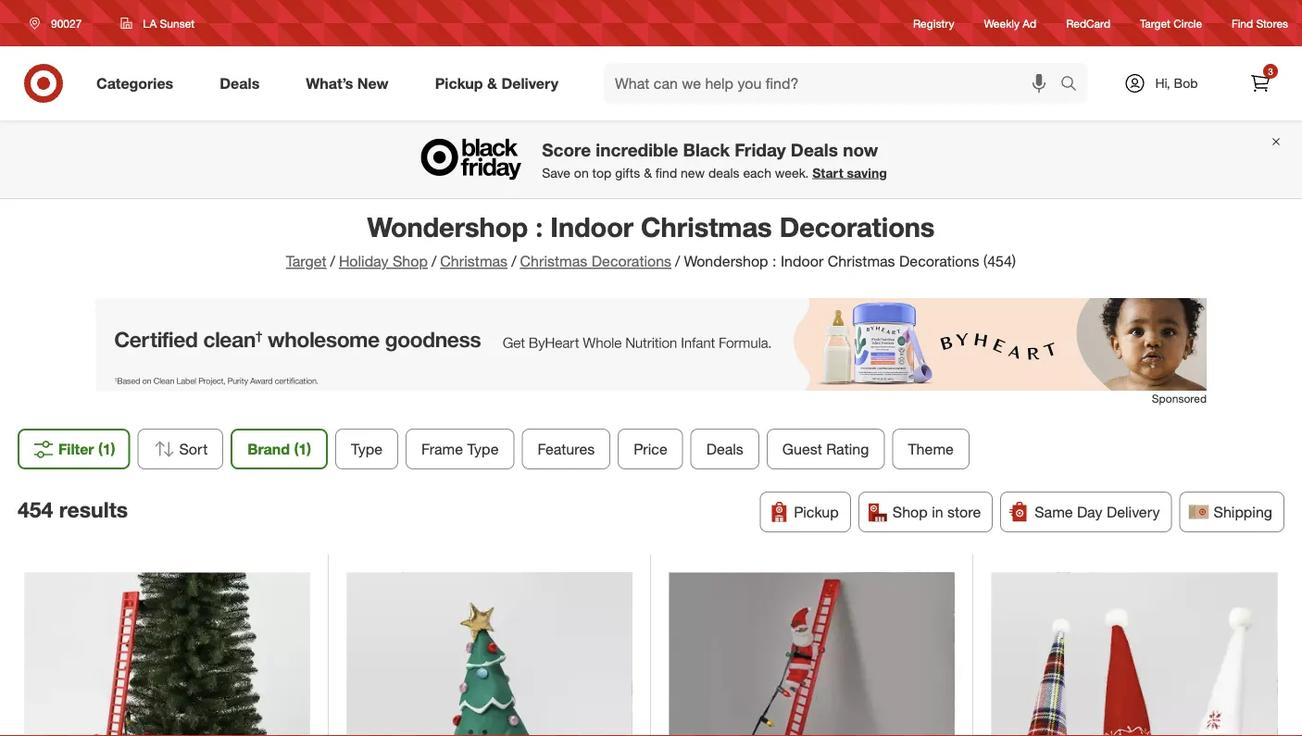 Task type: describe. For each thing, give the bounding box(es) containing it.
shipping
[[1215, 503, 1273, 521]]

weekly ad
[[985, 16, 1037, 30]]

deals button
[[691, 429, 760, 470]]

redcard
[[1067, 16, 1111, 30]]

sort button
[[138, 429, 224, 470]]

target circle
[[1141, 16, 1203, 30]]

pickup for pickup
[[795, 503, 839, 521]]

new
[[358, 74, 389, 92]]

shop inside button
[[893, 503, 928, 521]]

what's new link
[[290, 63, 412, 104]]

score incredible black friday deals now save on top gifts & find new deals each week. start saving
[[542, 139, 888, 181]]

store
[[948, 503, 982, 521]]

on
[[574, 165, 589, 181]]

registry
[[914, 16, 955, 30]]

pickup & delivery link
[[419, 63, 582, 104]]

find
[[656, 165, 678, 181]]

features
[[538, 440, 595, 458]]

deals
[[709, 165, 740, 181]]

0 vertical spatial wondershop
[[368, 210, 528, 243]]

hi, bob
[[1156, 75, 1199, 91]]

price button
[[618, 429, 684, 470]]

theme
[[909, 440, 954, 458]]

2 / from the left
[[432, 253, 437, 271]]

90027 button
[[18, 6, 101, 40]]

filter (1)
[[58, 440, 115, 458]]

3 link
[[1241, 63, 1282, 104]]

454 results
[[18, 497, 128, 523]]

frame
[[422, 440, 463, 458]]

weekly ad link
[[985, 15, 1037, 31]]

results
[[59, 497, 128, 523]]

day
[[1078, 503, 1103, 521]]

price
[[634, 440, 668, 458]]

redcard link
[[1067, 15, 1111, 31]]

What can we help you find? suggestions appear below search field
[[604, 63, 1066, 104]]

same day delivery
[[1035, 503, 1161, 521]]

deals link
[[204, 63, 283, 104]]

type button
[[336, 429, 399, 470]]

wondershop : indoor christmas decorations target / holiday shop / christmas / christmas decorations / wondershop : indoor christmas decorations (454)
[[286, 210, 1017, 271]]

guest rating button
[[767, 429, 885, 470]]

week.
[[775, 165, 809, 181]]

shop in store
[[893, 503, 982, 521]]

score
[[542, 139, 591, 160]]

delivery for pickup & delivery
[[502, 74, 559, 92]]

guest
[[783, 440, 823, 458]]

4 / from the left
[[676, 253, 681, 271]]

find stores link
[[1233, 15, 1289, 31]]

what's
[[306, 74, 353, 92]]

la sunset
[[143, 16, 195, 30]]

registry link
[[914, 15, 955, 31]]

start
[[813, 165, 844, 181]]

same
[[1035, 503, 1074, 521]]

search button
[[1053, 63, 1097, 107]]

0 vertical spatial target
[[1141, 16, 1171, 30]]

holiday shop link
[[339, 253, 428, 271]]

target circle link
[[1141, 15, 1203, 31]]

stores
[[1257, 16, 1289, 30]]

find
[[1233, 16, 1254, 30]]

sunset
[[160, 16, 195, 30]]

1 horizontal spatial :
[[773, 253, 777, 271]]

friday
[[735, 139, 786, 160]]

circle
[[1174, 16, 1203, 30]]

1 / from the left
[[330, 253, 335, 271]]

type inside "button"
[[351, 440, 383, 458]]

hi,
[[1156, 75, 1171, 91]]

0 horizontal spatial :
[[536, 210, 543, 243]]

deals for deals button
[[707, 440, 744, 458]]

shop in store button
[[859, 492, 994, 533]]

what's new
[[306, 74, 389, 92]]

la
[[143, 16, 157, 30]]

90027
[[51, 16, 82, 30]]

categories
[[96, 74, 173, 92]]

guest rating
[[783, 440, 870, 458]]

top
[[593, 165, 612, 181]]



Task type: locate. For each thing, give the bounding box(es) containing it.
1 horizontal spatial &
[[644, 165, 652, 181]]

3pc fabric gnome christmas figurine set - wondershop™ white/red image
[[992, 573, 1278, 737], [992, 573, 1278, 737]]

search
[[1053, 76, 1097, 94]]

sort
[[179, 440, 208, 458]]

/ right the christmas link
[[512, 253, 517, 271]]

shop inside wondershop : indoor christmas decorations target / holiday shop / christmas / christmas decorations / wondershop : indoor christmas decorations (454)
[[393, 253, 428, 271]]

454
[[18, 497, 53, 523]]

filter
[[58, 440, 94, 458]]

wondershop up the christmas link
[[368, 210, 528, 243]]

0 horizontal spatial delivery
[[502, 74, 559, 92]]

1 horizontal spatial type
[[467, 440, 499, 458]]

1 horizontal spatial shop
[[893, 503, 928, 521]]

pickup inside button
[[795, 503, 839, 521]]

filter (1) button
[[18, 429, 130, 470]]

/ left the christmas link
[[432, 253, 437, 271]]

brand
[[248, 440, 290, 458]]

1 horizontal spatial indoor
[[781, 253, 824, 271]]

20" battery operated animated plush dancing christmas tree sculpture - wondershop™ green image
[[347, 573, 632, 737], [347, 573, 632, 737]]

rating
[[827, 440, 870, 458]]

1 vertical spatial pickup
[[795, 503, 839, 521]]

advertisement region
[[95, 298, 1208, 391]]

black
[[684, 139, 730, 160]]

& inside score incredible black friday deals now save on top gifts & find new deals each week. start saving
[[644, 165, 652, 181]]

indoor down week.
[[781, 253, 824, 271]]

3 / from the left
[[512, 253, 517, 271]]

1 horizontal spatial target
[[1141, 16, 1171, 30]]

type inside button
[[467, 440, 499, 458]]

in
[[932, 503, 944, 521]]

now
[[844, 139, 879, 160]]

delivery up the "score"
[[502, 74, 559, 92]]

delivery for same day delivery
[[1107, 503, 1161, 521]]

type right 'frame'
[[467, 440, 499, 458]]

0 horizontal spatial wondershop
[[368, 210, 528, 243]]

(1) for brand (1)
[[294, 440, 311, 458]]

2 (1) from the left
[[294, 440, 311, 458]]

deals inside button
[[707, 440, 744, 458]]

1 vertical spatial target
[[286, 253, 327, 271]]

holiday
[[339, 253, 389, 271]]

1 horizontal spatial (1)
[[294, 440, 311, 458]]

(1)
[[98, 440, 115, 458], [294, 440, 311, 458]]

shipping button
[[1180, 492, 1285, 533]]

frame type button
[[406, 429, 515, 470]]

1 vertical spatial wondershop
[[684, 253, 769, 271]]

2 horizontal spatial deals
[[791, 139, 839, 160]]

christmas right the christmas link
[[520, 253, 588, 271]]

2 vertical spatial deals
[[707, 440, 744, 458]]

1 horizontal spatial delivery
[[1107, 503, 1161, 521]]

brand (1)
[[248, 440, 311, 458]]

wondershop
[[368, 210, 528, 243], [684, 253, 769, 271]]

features button
[[522, 429, 611, 470]]

deals up start
[[791, 139, 839, 160]]

1 vertical spatial indoor
[[781, 253, 824, 271]]

wondershop down deals at the top right
[[684, 253, 769, 271]]

0 vertical spatial deals
[[220, 74, 260, 92]]

find stores
[[1233, 16, 1289, 30]]

delivery right day
[[1107, 503, 1161, 521]]

new
[[681, 165, 705, 181]]

(1) right the brand
[[294, 440, 311, 458]]

/
[[330, 253, 335, 271], [432, 253, 437, 271], [512, 253, 517, 271], [676, 253, 681, 271]]

saving
[[848, 165, 888, 181]]

categories link
[[81, 63, 197, 104]]

0 vertical spatial &
[[487, 74, 498, 92]]

target
[[1141, 16, 1171, 30], [286, 253, 327, 271]]

target link
[[286, 253, 327, 271]]

deals inside score incredible black friday deals now save on top gifts & find new deals each week. start saving
[[791, 139, 839, 160]]

0 horizontal spatial type
[[351, 440, 383, 458]]

christmas down new
[[641, 210, 773, 243]]

indoor up christmas decorations link
[[551, 210, 634, 243]]

large climbing santa decorative christmas figurine red - wondershop™ image
[[25, 573, 310, 737], [25, 573, 310, 737], [670, 573, 955, 737], [670, 573, 955, 737]]

pickup button
[[760, 492, 851, 533]]

1 (1) from the left
[[98, 440, 115, 458]]

deals right price
[[707, 440, 744, 458]]

pickup right the "new"
[[435, 74, 483, 92]]

christmas link
[[440, 253, 508, 271]]

1 horizontal spatial pickup
[[795, 503, 839, 521]]

frame type
[[422, 440, 499, 458]]

0 horizontal spatial target
[[286, 253, 327, 271]]

decorations left (454) on the top right of the page
[[900, 253, 980, 271]]

decorations down saving
[[780, 210, 935, 243]]

(1) right the filter
[[98, 440, 115, 458]]

christmas down saving
[[828, 253, 896, 271]]

/ right christmas decorations link
[[676, 253, 681, 271]]

shop right holiday
[[393, 253, 428, 271]]

indoor
[[551, 210, 634, 243], [781, 253, 824, 271]]

decorations up advertisement region
[[592, 253, 672, 271]]

deals left what's
[[220, 74, 260, 92]]

weekly
[[985, 16, 1020, 30]]

1 vertical spatial :
[[773, 253, 777, 271]]

bob
[[1175, 75, 1199, 91]]

target left holiday
[[286, 253, 327, 271]]

theme button
[[893, 429, 970, 470]]

1 type from the left
[[351, 440, 383, 458]]

0 vertical spatial pickup
[[435, 74, 483, 92]]

0 horizontal spatial &
[[487, 74, 498, 92]]

/ right target link on the top left of page
[[330, 253, 335, 271]]

incredible
[[596, 139, 679, 160]]

decorations
[[780, 210, 935, 243], [592, 253, 672, 271], [900, 253, 980, 271]]

& inside the pickup & delivery link
[[487, 74, 498, 92]]

christmas decorations link
[[520, 253, 672, 271]]

la sunset button
[[109, 6, 207, 40]]

(1) inside button
[[98, 440, 115, 458]]

pickup for pickup & delivery
[[435, 74, 483, 92]]

delivery
[[502, 74, 559, 92], [1107, 503, 1161, 521]]

pickup & delivery
[[435, 74, 559, 92]]

: down save
[[536, 210, 543, 243]]

0 vertical spatial indoor
[[551, 210, 634, 243]]

(1) for filter (1)
[[98, 440, 115, 458]]

: down week.
[[773, 253, 777, 271]]

sponsored
[[1153, 392, 1208, 406]]

1 horizontal spatial deals
[[707, 440, 744, 458]]

1 vertical spatial delivery
[[1107, 503, 1161, 521]]

christmas
[[641, 210, 773, 243], [440, 253, 508, 271], [520, 253, 588, 271], [828, 253, 896, 271]]

1 vertical spatial shop
[[893, 503, 928, 521]]

0 horizontal spatial deals
[[220, 74, 260, 92]]

0 vertical spatial shop
[[393, 253, 428, 271]]

0 horizontal spatial indoor
[[551, 210, 634, 243]]

0 vertical spatial :
[[536, 210, 543, 243]]

0 horizontal spatial shop
[[393, 253, 428, 271]]

ad
[[1023, 16, 1037, 30]]

each
[[744, 165, 772, 181]]

type left 'frame'
[[351, 440, 383, 458]]

christmas right holiday shop link at top left
[[440, 253, 508, 271]]

0 horizontal spatial (1)
[[98, 440, 115, 458]]

gifts
[[615, 165, 641, 181]]

save
[[542, 165, 571, 181]]

1 vertical spatial &
[[644, 165, 652, 181]]

0 vertical spatial delivery
[[502, 74, 559, 92]]

:
[[536, 210, 543, 243], [773, 253, 777, 271]]

(454)
[[984, 253, 1017, 271]]

shop
[[393, 253, 428, 271], [893, 503, 928, 521]]

2 type from the left
[[467, 440, 499, 458]]

deals for deals link
[[220, 74, 260, 92]]

3
[[1269, 65, 1274, 77]]

same day delivery button
[[1001, 492, 1173, 533]]

shop left "in" at the right bottom of page
[[893, 503, 928, 521]]

delivery inside button
[[1107, 503, 1161, 521]]

&
[[487, 74, 498, 92], [644, 165, 652, 181]]

deals
[[220, 74, 260, 92], [791, 139, 839, 160], [707, 440, 744, 458]]

type
[[351, 440, 383, 458], [467, 440, 499, 458]]

1 horizontal spatial wondershop
[[684, 253, 769, 271]]

pickup down guest rating button
[[795, 503, 839, 521]]

0 horizontal spatial pickup
[[435, 74, 483, 92]]

1 vertical spatial deals
[[791, 139, 839, 160]]

target inside wondershop : indoor christmas decorations target / holiday shop / christmas / christmas decorations / wondershop : indoor christmas decorations (454)
[[286, 253, 327, 271]]

target left circle
[[1141, 16, 1171, 30]]



Task type: vqa. For each thing, say whether or not it's contained in the screenshot.
a
no



